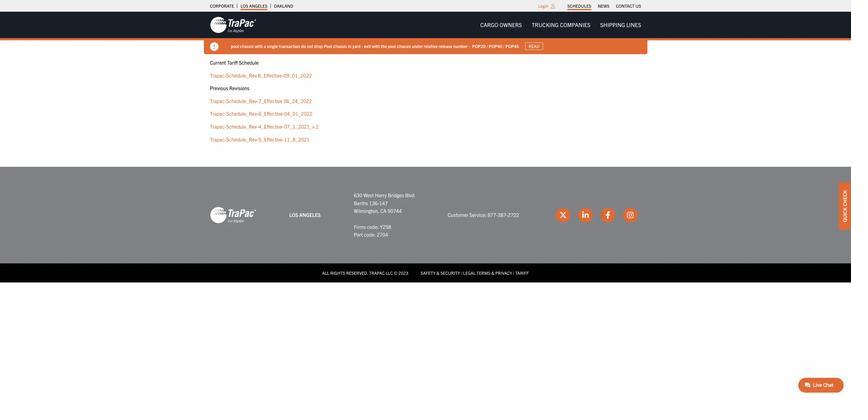 Task type: vqa. For each thing, say whether or not it's contained in the screenshot.
5_Effective-
yes



Task type: locate. For each thing, give the bounding box(es) containing it.
-
[[362, 43, 363, 49], [469, 43, 470, 49]]

companies
[[560, 21, 590, 28]]

code: right port
[[364, 232, 376, 238]]

1 horizontal spatial los angeles
[[289, 212, 321, 218]]

code:
[[367, 224, 379, 230], [364, 232, 376, 238]]

90744
[[388, 208, 402, 214]]

legal
[[463, 270, 476, 276]]

1 | from the left
[[461, 270, 462, 276]]

customer service: 877-387-2722
[[448, 212, 519, 218]]

1 horizontal spatial los
[[289, 212, 298, 218]]

3 schedule_rev- from the top
[[226, 124, 259, 130]]

trapac-schedule_rev-4_effective-07_1_2021_v.2 link
[[210, 124, 319, 130]]

1 vertical spatial los angeles image
[[210, 207, 256, 224]]

| left tariff link
[[513, 270, 514, 276]]

safety & security link
[[421, 270, 460, 276]]

1 horizontal spatial with
[[372, 43, 380, 49]]

not
[[307, 43, 313, 49]]

all
[[322, 270, 329, 276]]

chassis up schedule
[[240, 43, 254, 49]]

0 horizontal spatial los
[[241, 3, 248, 9]]

schedule_rev- down revisions
[[226, 98, 259, 104]]

schedule_rev- down "trapac-schedule_rev-7_effective 06_24_2022" at top left
[[226, 111, 259, 117]]

6_effective-
[[259, 111, 284, 117]]

trapac-
[[210, 72, 226, 78], [210, 98, 226, 104], [210, 111, 226, 117], [210, 124, 226, 130], [210, 136, 226, 142]]

with left the
[[372, 43, 380, 49]]

0 horizontal spatial pool
[[231, 43, 239, 49]]

/ left pop45
[[503, 43, 505, 49]]

1 vertical spatial menu bar
[[475, 19, 646, 31]]

trapac-schedule_rev 8_effective-09_01_2022 link
[[210, 72, 312, 78]]

1 los angeles image from the top
[[210, 16, 256, 34]]

4 schedule_rev- from the top
[[226, 136, 259, 142]]

light image
[[551, 4, 555, 9]]

trapac- for trapac-schedule_rev-5_effective-11_8_2021
[[210, 136, 226, 142]]

1 & from the left
[[437, 270, 440, 276]]

1 horizontal spatial -
[[469, 43, 470, 49]]

pool
[[324, 43, 332, 49]]

previous revisions
[[210, 85, 249, 91]]

| left legal at the bottom of the page
[[461, 270, 462, 276]]

chassis left in on the top of the page
[[333, 43, 347, 49]]

wilmington,
[[354, 208, 379, 214]]

- right number
[[469, 43, 470, 49]]

code: up 2704
[[367, 224, 379, 230]]

2 - from the left
[[469, 43, 470, 49]]

06_24_2022
[[284, 98, 312, 104]]

0 vertical spatial los angeles image
[[210, 16, 256, 34]]

1 trapac- from the top
[[210, 72, 226, 78]]

pop20
[[472, 43, 486, 49]]

contact
[[616, 3, 635, 9]]

2 schedule_rev- from the top
[[226, 111, 259, 117]]

&
[[437, 270, 440, 276], [491, 270, 494, 276]]

1 vertical spatial tariff
[[515, 270, 529, 276]]

1 horizontal spatial angeles
[[299, 212, 321, 218]]

1 horizontal spatial tariff
[[515, 270, 529, 276]]

berths
[[354, 200, 368, 206]]

west
[[364, 192, 374, 198]]

current tariff schedule
[[210, 59, 259, 66]]

0 horizontal spatial |
[[461, 270, 462, 276]]

1 horizontal spatial pool
[[388, 43, 396, 49]]

pool up "current tariff schedule"
[[231, 43, 239, 49]]

in
[[348, 43, 351, 49]]

drop
[[314, 43, 323, 49]]

menu bar containing schedules
[[564, 2, 644, 10]]

chassis left under
[[397, 43, 411, 49]]

quick
[[842, 208, 848, 222]]

5 trapac- from the top
[[210, 136, 226, 142]]

schedule_rev- up 'trapac-schedule_rev-5_effective-11_8_2021' link at the top
[[226, 124, 259, 130]]

schedule_rev- down trapac-schedule_rev-4_effective-07_1_2021_v.2 link
[[226, 136, 259, 142]]

safety
[[421, 270, 436, 276]]

|
[[461, 270, 462, 276], [513, 270, 514, 276]]

menu bar down light icon
[[475, 19, 646, 31]]

/ left pop40
[[487, 43, 488, 49]]

us
[[636, 3, 641, 9]]

owners
[[500, 21, 522, 28]]

1 horizontal spatial /
[[503, 43, 505, 49]]

footer
[[0, 167, 851, 283]]

relative
[[424, 43, 438, 49]]

pool
[[231, 43, 239, 49], [388, 43, 396, 49]]

0 horizontal spatial chassis
[[240, 43, 254, 49]]

0 horizontal spatial los angeles
[[241, 3, 267, 9]]

630 west harry bridges blvd berths 136-147 wilmington, ca 90744
[[354, 192, 415, 214]]

under
[[412, 43, 423, 49]]

trapac-schedule_rev-5_effective-11_8_2021 link
[[210, 136, 310, 142]]

with left a at left
[[255, 43, 263, 49]]

pool right the
[[388, 43, 396, 49]]

0 horizontal spatial tariff
[[227, 59, 238, 66]]

0 vertical spatial tariff
[[227, 59, 238, 66]]

0 horizontal spatial /
[[487, 43, 488, 49]]

/
[[487, 43, 488, 49], [503, 43, 505, 49]]

menu bar
[[564, 2, 644, 10], [475, 19, 646, 31]]

1 chassis from the left
[[240, 43, 254, 49]]

firms
[[354, 224, 366, 230]]

banner containing cargo owners
[[0, 12, 851, 54]]

schedules link
[[567, 2, 591, 10]]

- left "exit"
[[362, 43, 363, 49]]

1 horizontal spatial &
[[491, 270, 494, 276]]

7_effective
[[259, 98, 283, 104]]

terms
[[477, 270, 490, 276]]

footer containing 630 west harry bridges blvd
[[0, 167, 851, 283]]

privacy
[[495, 270, 512, 276]]

2 trapac- from the top
[[210, 98, 226, 104]]

contact us link
[[616, 2, 641, 10]]

login
[[538, 3, 548, 9]]

0 vertical spatial menu bar
[[564, 2, 644, 10]]

2 chassis from the left
[[333, 43, 347, 49]]

trapac- for trapac-schedule_rev-4_effective-07_1_2021_v.2
[[210, 124, 226, 130]]

0 horizontal spatial with
[[255, 43, 263, 49]]

0 horizontal spatial &
[[437, 270, 440, 276]]

tariff right privacy
[[515, 270, 529, 276]]

4_effective-
[[259, 124, 284, 130]]

04_01_2022
[[284, 111, 312, 117]]

los angeles
[[241, 3, 267, 9], [289, 212, 321, 218]]

banner
[[0, 12, 851, 54]]

1 horizontal spatial chassis
[[333, 43, 347, 49]]

current
[[210, 59, 226, 66]]

3 trapac- from the top
[[210, 111, 226, 117]]

schedule_rev- for 7_effective
[[226, 98, 259, 104]]

2 | from the left
[[513, 270, 514, 276]]

1 vertical spatial angeles
[[299, 212, 321, 218]]

& right the terms
[[491, 270, 494, 276]]

main content
[[204, 59, 647, 149]]

3 chassis from the left
[[397, 43, 411, 49]]

1 schedule_rev- from the top
[[226, 98, 259, 104]]

trapac- for trapac-schedule_rev-7_effective 06_24_2022
[[210, 98, 226, 104]]

check
[[842, 190, 848, 206]]

tariff right current
[[227, 59, 238, 66]]

quick check
[[842, 190, 848, 222]]

all rights reserved. trapac llc © 2023
[[322, 270, 408, 276]]

4 trapac- from the top
[[210, 124, 226, 130]]

a
[[264, 43, 266, 49]]

los angeles image
[[210, 16, 256, 34], [210, 207, 256, 224]]

2704
[[377, 232, 388, 238]]

solid image
[[210, 43, 219, 51]]

0 vertical spatial los
[[241, 3, 248, 9]]

schedules
[[567, 3, 591, 9]]

shipping
[[600, 21, 625, 28]]

shipping lines link
[[595, 19, 646, 31]]

angeles
[[249, 3, 267, 9], [299, 212, 321, 218]]

shipping lines
[[600, 21, 641, 28]]

trapac-schedule_rev 8_effective-09_01_2022
[[210, 72, 312, 78]]

0 horizontal spatial -
[[362, 43, 363, 49]]

0 horizontal spatial angeles
[[249, 3, 267, 9]]

2 horizontal spatial chassis
[[397, 43, 411, 49]]

los
[[241, 3, 248, 9], [289, 212, 298, 218]]

menu bar up shipping
[[564, 2, 644, 10]]

& right safety
[[437, 270, 440, 276]]

1 vertical spatial los
[[289, 212, 298, 218]]

2 pool from the left
[[388, 43, 396, 49]]

1 horizontal spatial |
[[513, 270, 514, 276]]

trucking
[[532, 21, 559, 28]]

©
[[394, 270, 397, 276]]

0 vertical spatial code:
[[367, 224, 379, 230]]



Task type: describe. For each thing, give the bounding box(es) containing it.
the
[[381, 43, 387, 49]]

1 with from the left
[[255, 43, 263, 49]]

trapac-schedule_rev-6_effective-04_01_2022 link
[[210, 111, 312, 117]]

main content containing current tariff schedule
[[204, 59, 647, 149]]

2 / from the left
[[503, 43, 505, 49]]

1 - from the left
[[362, 43, 363, 49]]

do
[[301, 43, 306, 49]]

yard
[[352, 43, 361, 49]]

trapac- for trapac-schedule_rev 8_effective-09_01_2022
[[210, 72, 226, 78]]

llc
[[386, 270, 393, 276]]

11_8_2021
[[284, 136, 310, 142]]

trapac-schedule_rev-7_effective 06_24_2022 link
[[210, 98, 312, 104]]

revisions
[[229, 85, 249, 91]]

rights
[[330, 270, 345, 276]]

angeles inside footer
[[299, 212, 321, 218]]

menu bar containing cargo owners
[[475, 19, 646, 31]]

ca
[[380, 208, 387, 214]]

2722
[[508, 212, 519, 218]]

corporate
[[210, 3, 234, 9]]

cargo owners
[[480, 21, 522, 28]]

2 with from the left
[[372, 43, 380, 49]]

schedule_rev- for 5_effective-
[[226, 136, 259, 142]]

8_effective-
[[258, 72, 284, 78]]

1 pool from the left
[[231, 43, 239, 49]]

0 vertical spatial los angeles
[[241, 3, 267, 9]]

877-
[[488, 212, 498, 218]]

136-
[[369, 200, 379, 206]]

5_effective-
[[259, 136, 284, 142]]

schedule
[[239, 59, 259, 66]]

trapac- for trapac-schedule_rev-6_effective-04_01_2022
[[210, 111, 226, 117]]

schedule_rev
[[226, 72, 257, 78]]

news link
[[598, 2, 610, 10]]

09_01_2022
[[284, 72, 312, 78]]

previous
[[210, 85, 228, 91]]

reserved.
[[346, 270, 368, 276]]

387-
[[498, 212, 508, 218]]

los angeles link
[[241, 2, 267, 10]]

firms code:  y258 port code:  2704
[[354, 224, 391, 238]]

single
[[267, 43, 278, 49]]

legal terms & privacy link
[[463, 270, 512, 276]]

login link
[[538, 3, 548, 9]]

2 & from the left
[[491, 270, 494, 276]]

harry
[[375, 192, 387, 198]]

number
[[453, 43, 468, 49]]

trapac-schedule_rev-5_effective-11_8_2021
[[210, 136, 310, 142]]

security
[[440, 270, 460, 276]]

pop45
[[506, 43, 519, 49]]

contact us
[[616, 3, 641, 9]]

schedule_rev- for 6_effective-
[[226, 111, 259, 117]]

customer
[[448, 212, 468, 218]]

1 vertical spatial los angeles
[[289, 212, 321, 218]]

oakland link
[[274, 2, 293, 10]]

2 los angeles image from the top
[[210, 207, 256, 224]]

news
[[598, 3, 610, 9]]

trucking companies link
[[527, 19, 595, 31]]

trapac-schedule_rev-4_effective-07_1_2021_v.2
[[210, 124, 319, 130]]

07_1_2021_v.2
[[284, 124, 319, 130]]

lines
[[626, 21, 641, 28]]

pool chassis with a single transaction  do not drop pool chassis in yard -  exit with the pool chassis under relative release number -  pop20 / pop40 / pop45
[[231, 43, 519, 49]]

bridges
[[388, 192, 404, 198]]

630
[[354, 192, 362, 198]]

1 vertical spatial code:
[[364, 232, 376, 238]]

quick check link
[[839, 183, 851, 230]]

transaction
[[279, 43, 300, 49]]

1 / from the left
[[487, 43, 488, 49]]

exit
[[364, 43, 371, 49]]

oakland
[[274, 3, 293, 9]]

0 vertical spatial angeles
[[249, 3, 267, 9]]

schedule_rev- for 4_effective-
[[226, 124, 259, 130]]

tariff link
[[515, 270, 529, 276]]

blvd
[[405, 192, 415, 198]]

trapac-schedule_rev-6_effective-04_01_2022
[[210, 111, 312, 117]]

read link
[[525, 42, 543, 50]]

pop40
[[489, 43, 502, 49]]

read
[[529, 43, 540, 49]]

trapac-schedule_rev-7_effective 06_24_2022
[[210, 98, 312, 104]]

port
[[354, 232, 363, 238]]

cargo
[[480, 21, 498, 28]]

2023
[[398, 270, 408, 276]]

release
[[439, 43, 452, 49]]

cargo owners link
[[475, 19, 527, 31]]

trucking companies
[[532, 21, 590, 28]]

y258
[[380, 224, 391, 230]]



